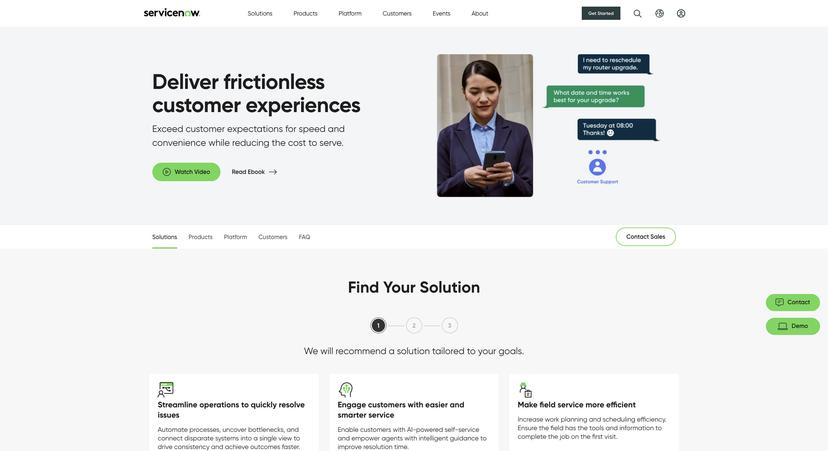 Task type: locate. For each thing, give the bounding box(es) containing it.
solutions
[[248, 10, 273, 17]]

customers
[[383, 10, 412, 17]]

smarter
[[338, 410, 367, 420]]

with
[[408, 400, 424, 410], [393, 426, 406, 434], [405, 435, 418, 443]]

the up on
[[578, 424, 588, 432]]

2 horizontal spatial service
[[558, 400, 584, 410]]

find your solution
[[348, 277, 481, 297]]

to right guidance
[[481, 435, 487, 443]]

on
[[572, 433, 580, 441]]

drive
[[158, 443, 173, 451]]

connect
[[158, 435, 183, 443]]

solutions button
[[248, 9, 273, 18]]

and right easier
[[450, 400, 465, 410]]

has
[[566, 424, 577, 432]]

customers for enable
[[361, 426, 392, 434]]

your
[[479, 345, 497, 357]]

1 vertical spatial a
[[254, 435, 258, 443]]

1 vertical spatial field
[[551, 424, 564, 432]]

platform
[[339, 10, 362, 17]]

we
[[304, 345, 318, 357]]

solution
[[397, 345, 430, 357]]

scheduling
[[603, 416, 636, 424]]

resolution
[[364, 443, 393, 451]]

1 horizontal spatial service
[[459, 426, 480, 434]]

make field service more efficient
[[518, 400, 637, 410]]

customers inside enable customers with ai-powered self-service and empower agents with intelligent guidance to improve resolution time.
[[361, 426, 392, 434]]

customers inside engage customers with easier and smarter service
[[368, 400, 406, 410]]

with left easier
[[408, 400, 424, 410]]

efficient
[[607, 400, 637, 410]]

into
[[241, 435, 252, 443]]

1 vertical spatial customers
[[361, 426, 392, 434]]

engage
[[338, 400, 366, 410]]

0 horizontal spatial a
[[254, 435, 258, 443]]

to inside streamline operations to quickly resolve issues
[[241, 400, 249, 410]]

1 vertical spatial service
[[369, 410, 395, 420]]

self-
[[445, 426, 459, 434]]

customers
[[368, 400, 406, 410], [361, 426, 392, 434]]

a
[[389, 345, 395, 357], [254, 435, 258, 443]]

0 vertical spatial customers
[[368, 400, 406, 410]]

bottlenecks,
[[248, 426, 285, 434]]

field
[[540, 400, 556, 410], [551, 424, 564, 432]]

service up guidance
[[459, 426, 480, 434]]

to inside enable customers with ai-powered self-service and empower agents with intelligent guidance to improve resolution time.
[[481, 435, 487, 443]]

and
[[450, 400, 465, 410], [590, 416, 602, 424], [606, 424, 618, 432], [287, 426, 299, 434], [338, 435, 350, 443], [211, 443, 224, 451]]

a left solution
[[389, 345, 395, 357]]

0 vertical spatial with
[[408, 400, 424, 410]]

to
[[467, 345, 476, 357], [241, 400, 249, 410], [656, 424, 663, 432], [294, 435, 300, 443], [481, 435, 487, 443]]

service up agents
[[369, 410, 395, 420]]

resolve
[[279, 400, 305, 410]]

1 horizontal spatial a
[[389, 345, 395, 357]]

quickly
[[251, 400, 277, 410]]

easier
[[426, 400, 448, 410]]

increase work planning and scheduling efficiency. ensure the field has the tools and information to complete the job on the first visit.
[[518, 416, 667, 441]]

and down enable on the left of the page
[[338, 435, 350, 443]]

planning
[[562, 416, 588, 424]]

1 vertical spatial with
[[393, 426, 406, 434]]

automate processes, uncover bottlenecks, and connect disparate systems into a single view to drive consistency and achieve outcomes faster.
[[158, 426, 301, 451]]

servicenow image
[[143, 8, 201, 16]]

time.
[[395, 443, 409, 451]]

and down systems
[[211, 443, 224, 451]]

enable
[[338, 426, 359, 434]]

field inside increase work planning and scheduling efficiency. ensure the field has the tools and information to complete the job on the first visit.
[[551, 424, 564, 432]]

a right into
[[254, 435, 258, 443]]

field down work
[[551, 424, 564, 432]]

streamline
[[158, 400, 198, 410]]

issues
[[158, 410, 180, 420]]

service up planning
[[558, 400, 584, 410]]

service inside enable customers with ai-powered self-service and empower agents with intelligent guidance to improve resolution time.
[[459, 426, 480, 434]]

ai-
[[408, 426, 417, 434]]

0 vertical spatial a
[[389, 345, 395, 357]]

service
[[558, 400, 584, 410], [369, 410, 395, 420], [459, 426, 480, 434]]

faster.
[[282, 443, 301, 451]]

with up agents
[[393, 426, 406, 434]]

0 horizontal spatial service
[[369, 410, 395, 420]]

ensure
[[518, 424, 538, 432]]

with inside engage customers with easier and smarter service
[[408, 400, 424, 410]]

3
[[449, 322, 452, 329]]

streamline operations to quickly resolve issues
[[158, 400, 305, 420]]

service for powered
[[459, 426, 480, 434]]

events button
[[433, 9, 451, 18]]

to up faster.
[[294, 435, 300, 443]]

automate
[[158, 426, 188, 434]]

field up work
[[540, 400, 556, 410]]

to down the efficiency.
[[656, 424, 663, 432]]

2 vertical spatial service
[[459, 426, 480, 434]]

to left quickly
[[241, 400, 249, 410]]

single
[[260, 435, 277, 443]]

3 link
[[442, 318, 458, 334]]

tools
[[590, 424, 605, 432]]

and inside engage customers with easier and smarter service
[[450, 400, 465, 410]]

service inside engage customers with easier and smarter service
[[369, 410, 395, 420]]

we will recommend a solution tailored to your goals.
[[304, 345, 525, 357]]

processes,
[[190, 426, 221, 434]]

the
[[540, 424, 550, 432], [578, 424, 588, 432], [549, 433, 559, 441], [581, 433, 591, 441]]

products button
[[294, 9, 318, 18]]

powered
[[417, 426, 444, 434]]

with down ai- at the bottom
[[405, 435, 418, 443]]

the left "job"
[[549, 433, 559, 441]]

efficiency.
[[638, 416, 667, 424]]



Task type: describe. For each thing, give the bounding box(es) containing it.
get started
[[589, 10, 614, 16]]

the down work
[[540, 424, 550, 432]]

tailored
[[433, 345, 465, 357]]

2 vertical spatial with
[[405, 435, 418, 443]]

to inside automate processes, uncover bottlenecks, and connect disparate systems into a single view to drive consistency and achieve outcomes faster.
[[294, 435, 300, 443]]

1 link
[[371, 318, 387, 334]]

platform button
[[339, 9, 362, 18]]

systems
[[215, 435, 239, 443]]

more
[[586, 400, 605, 410]]

about
[[472, 10, 489, 17]]

with for easier
[[408, 400, 424, 410]]

disparate
[[185, 435, 214, 443]]

consistency
[[174, 443, 210, 451]]

started
[[598, 10, 614, 16]]

goals.
[[499, 345, 525, 357]]

and up the "view"
[[287, 426, 299, 434]]

work
[[546, 416, 560, 424]]

increase
[[518, 416, 544, 424]]

0 vertical spatial field
[[540, 400, 556, 410]]

customers for engage
[[368, 400, 406, 410]]

first
[[593, 433, 604, 441]]

0 vertical spatial service
[[558, 400, 584, 410]]

2
[[413, 322, 416, 329]]

job
[[560, 433, 570, 441]]

outcomes
[[251, 443, 281, 451]]

products
[[294, 10, 318, 17]]

empower
[[352, 435, 380, 443]]

2 link
[[407, 318, 422, 334]]

intelligent
[[419, 435, 449, 443]]

to inside increase work planning and scheduling efficiency. ensure the field has the tools and information to complete the job on the first visit.
[[656, 424, 663, 432]]

view
[[279, 435, 292, 443]]

and up visit.
[[606, 424, 618, 432]]

find
[[348, 277, 380, 297]]

get started link
[[582, 7, 621, 20]]

service for and
[[369, 410, 395, 420]]

engage customers with easier and smarter service
[[338, 400, 465, 420]]

1
[[378, 322, 380, 329]]

operations
[[200, 400, 240, 410]]

achieve
[[225, 443, 249, 451]]

enable customers with ai-powered self-service and empower agents with intelligent guidance to improve resolution time.
[[338, 426, 487, 451]]

your
[[384, 277, 416, 297]]

events
[[433, 10, 451, 17]]

get
[[589, 10, 597, 16]]

and inside enable customers with ai-powered self-service and empower agents with intelligent guidance to improve resolution time.
[[338, 435, 350, 443]]

go to servicenow account image
[[678, 9, 686, 17]]

a inside automate processes, uncover bottlenecks, and connect disparate systems into a single view to drive consistency and achieve outcomes faster.
[[254, 435, 258, 443]]

agents
[[382, 435, 403, 443]]

and up tools in the right of the page
[[590, 416, 602, 424]]

solution
[[420, 277, 481, 297]]

visit.
[[605, 433, 618, 441]]

the right on
[[581, 433, 591, 441]]

complete
[[518, 433, 547, 441]]

make
[[518, 400, 538, 410]]

to left your
[[467, 345, 476, 357]]

will
[[321, 345, 334, 357]]

uncover
[[223, 426, 247, 434]]

customers button
[[383, 9, 412, 18]]

information
[[620, 424, 655, 432]]

recommend
[[336, 345, 387, 357]]

about button
[[472, 9, 489, 18]]

with for ai-
[[393, 426, 406, 434]]

improve
[[338, 443, 362, 451]]

guidance
[[450, 435, 479, 443]]



Task type: vqa. For each thing, say whether or not it's contained in the screenshot.
Engage customers
yes



